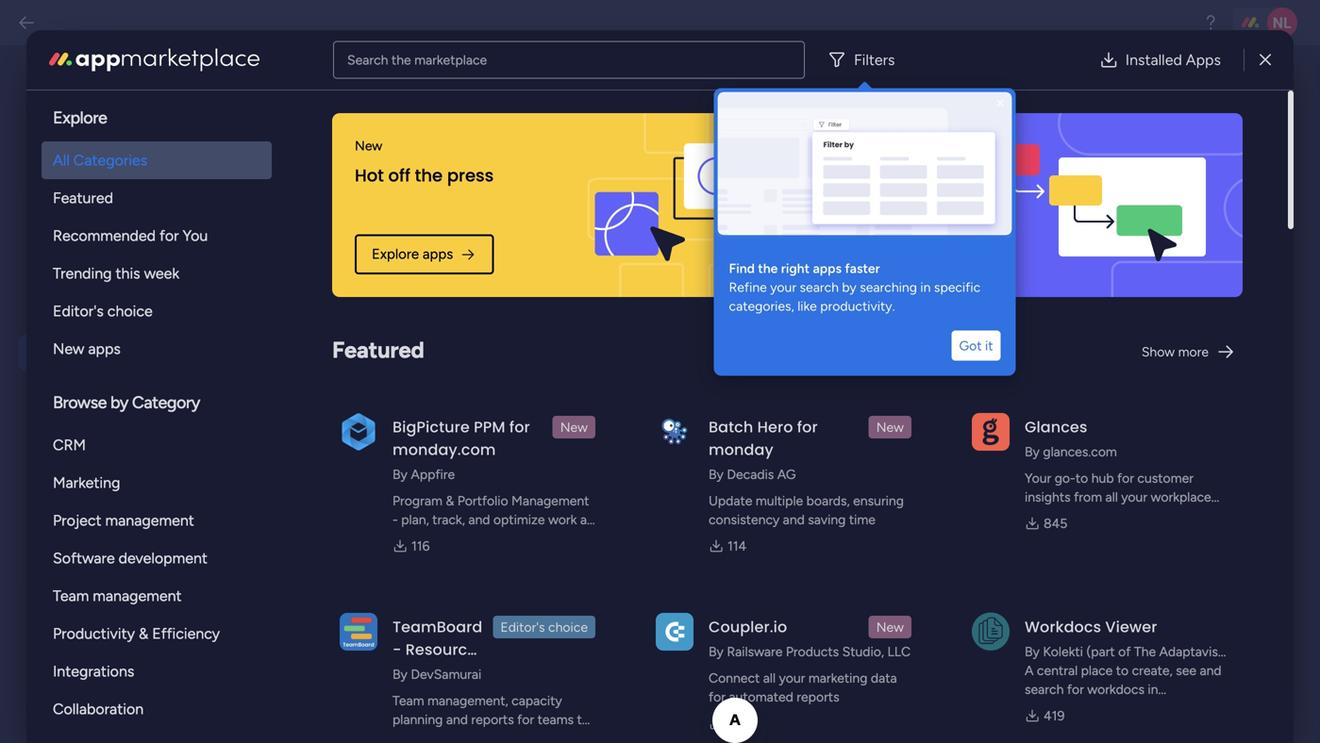 Task type: describe. For each thing, give the bounding box(es) containing it.
central
[[1037, 663, 1078, 679]]

api left token
[[370, 421, 392, 438]]

2 horizontal spatial explore
[[842, 246, 890, 263]]

management for team management
[[93, 587, 182, 605]]

by inside find the right apps faster refine your search by searching in specific categories, like productivity.
[[842, 279, 857, 295]]

back to workspace image
[[17, 13, 36, 32]]

banner logo image for your
[[975, 113, 1220, 297]]

by appfire
[[393, 467, 455, 483]]

cross account copier button
[[19, 625, 238, 687]]

team's
[[523, 731, 562, 744]]

search the marketplace
[[347, 52, 487, 68]]

projects
[[446, 731, 495, 744]]

devsamurai
[[411, 667, 482, 683]]

apps up developers.monday.com link
[[423, 246, 453, 263]]

administration learn more
[[33, 80, 221, 138]]

create,
[[1132, 663, 1173, 679]]

project management
[[53, 512, 194, 530]]

are
[[428, 201, 445, 216]]

automated
[[729, 689, 793, 705]]

optimize
[[493, 512, 545, 528]]

show
[[1142, 344, 1175, 360]]

by devsamurai
[[393, 667, 482, 683]]

at inside program & portfolio management - plan, track, and optimize work at all levels in any agile or hybrid framework
[[580, 512, 592, 528]]

learn
[[33, 121, 68, 138]]

ag
[[777, 467, 796, 483]]

1 vertical spatial featured
[[332, 336, 424, 364]]

directory
[[138, 509, 205, 529]]

development
[[119, 550, 208, 568]]

very
[[495, 400, 523, 417]]

learn more link
[[33, 119, 238, 140]]

project
[[53, 512, 102, 530]]

capabilities
[[370, 378, 441, 395]]

your inside find the right apps faster refine your search by searching in specific categories, like productivity.
[[770, 279, 797, 295]]

personal api token
[[313, 137, 434, 154]]

your inside customize workflows to your exact needs
[[936, 189, 974, 213]]

management for project management
[[105, 512, 194, 530]]

and inside update multiple boards, ensuring consistency and saving time
[[783, 512, 805, 528]]

find the right apps faster heading
[[729, 259, 1001, 278]]

token for personal api token
[[396, 137, 434, 154]]

regenerate button
[[617, 131, 691, 161]]

1 vertical spatial editor's
[[501, 620, 545, 636]]

reports inside connect all your marketing data for automated reports
[[797, 689, 839, 705]]

trending
[[53, 265, 112, 283]]

integrations
[[53, 663, 134, 681]]

for inside batch hero for monday
[[797, 417, 818, 438]]

team management
[[53, 587, 182, 605]]

at inside the api documentation can be found at developers.monday.com
[[609, 258, 622, 275]]

& for program
[[446, 493, 454, 509]]

usage stats
[[71, 426, 159, 446]]

workdocs viewer by kolekti (part of the adaptavist group)
[[1025, 617, 1223, 679]]

by for coupler.io
[[709, 644, 724, 660]]

api v2 token
[[313, 85, 433, 110]]

1 horizontal spatial monday
[[603, 378, 654, 395]]

browse by category
[[53, 393, 200, 413]]

tokens
[[545, 201, 582, 216]]

copy
[[651, 169, 683, 185]]

got it button
[[952, 331, 1001, 361]]

the right off
[[415, 164, 443, 188]]

billing
[[71, 384, 115, 404]]

v2
[[350, 85, 373, 110]]

filters
[[854, 51, 895, 69]]

security button
[[19, 293, 238, 330]]

there
[[395, 201, 424, 216]]

kolekti
[[1043, 644, 1083, 660]]

secure.
[[434, 421, 480, 438]]

saving
[[808, 512, 846, 528]]

the for search
[[392, 52, 411, 68]]

1 explore apps from the left
[[372, 246, 453, 263]]

& for productivity
[[139, 625, 148, 643]]

app logo image for teamboard - resource planning
[[340, 613, 377, 651]]

right
[[781, 260, 810, 276]]

hot off the press
[[355, 164, 494, 188]]

by railsware products studio, llc
[[709, 644, 911, 660]]

program & portfolio management - plan, track, and optimize work at all levels in any agile or hybrid framework
[[393, 493, 592, 566]]

stats
[[123, 426, 159, 446]]

powerful
[[567, 357, 623, 374]]

noah lott image
[[1267, 8, 1298, 38]]

resource
[[405, 639, 477, 661]]

search for by
[[800, 279, 839, 295]]

in inside program & portfolio management - plan, track, and optimize work at all levels in any agile or hybrid framework
[[445, 531, 455, 547]]

consistency
[[709, 512, 780, 528]]

team for team management
[[53, 587, 89, 605]]

tidy up
[[71, 467, 128, 487]]

program
[[393, 493, 442, 509]]

api inside the api documentation can be found at developers.monday.com
[[397, 258, 418, 275]]

week
[[144, 265, 179, 283]]

app logo image for batch hero for monday
[[656, 413, 694, 451]]

off
[[388, 164, 410, 188]]

monday inside batch hero for monday
[[709, 439, 774, 461]]

connect all your marketing data for automated reports
[[709, 670, 897, 705]]

general
[[71, 176, 129, 197]]

1 horizontal spatial editor's choice
[[501, 620, 588, 636]]

of
[[1118, 644, 1131, 660]]

help image
[[1201, 13, 1220, 32]]

productivity.
[[820, 298, 895, 314]]

show more
[[1142, 344, 1209, 360]]

teamboard
[[393, 617, 483, 638]]

by for batch hero for monday
[[709, 467, 724, 483]]

order
[[459, 378, 493, 395]]

banner logo image for press
[[595, 143, 750, 267]]

this
[[116, 265, 140, 283]]

0 horizontal spatial app
[[370, 400, 394, 417]]

all
[[53, 151, 70, 169]]

close image
[[993, 96, 1008, 111]]

(part
[[1087, 644, 1115, 660]]

cross account copier
[[70, 633, 179, 679]]

419
[[1044, 708, 1065, 724]]

tidy up button
[[19, 459, 238, 496]]

coupler.io
[[709, 617, 787, 638]]

a
[[1025, 663, 1034, 679]]

app logo image left workdocs
[[972, 613, 1010, 651]]

more inside administration learn more
[[71, 121, 104, 138]]

usage
[[71, 426, 118, 446]]

batch hero for monday
[[709, 417, 818, 461]]

users
[[71, 260, 113, 280]]

for left you
[[159, 227, 179, 245]]

api right new
[[374, 201, 392, 216]]

- inside "teamboard - resource planning"
[[393, 639, 401, 661]]

apps marketplace image
[[49, 49, 259, 71]]

tidy
[[71, 467, 102, 487]]

keep
[[609, 400, 640, 417]]

you
[[183, 227, 208, 245]]

new down the security in the left top of the page
[[53, 340, 84, 358]]

installed apps button
[[1084, 41, 1236, 79]]

faster
[[845, 260, 880, 276]]

to inside team management, capacity planning and reports for teams to visualize projects and team's time.
[[577, 712, 590, 728]]

0 horizontal spatial editor's choice
[[53, 302, 153, 320]]

apps down needs
[[893, 246, 924, 263]]

installed apps
[[1126, 51, 1221, 69]]

apps down the security in the left top of the page
[[88, 340, 121, 358]]

app logo image for coupler.io
[[656, 613, 694, 651]]

all inside connect all your marketing data for automated reports
[[763, 670, 776, 687]]

recommended
[[53, 227, 156, 245]]

and left team's
[[498, 731, 520, 744]]



Task type: locate. For each thing, give the bounding box(es) containing it.
1 horizontal spatial apps
[[1186, 51, 1221, 69]]

apps down help image on the right top of the page
[[1186, 51, 1221, 69]]

at
[[609, 258, 622, 275], [580, 512, 592, 528]]

token up hot off the press
[[396, 137, 434, 154]]

0 horizontal spatial at
[[580, 512, 592, 528]]

editor's up capacity
[[501, 620, 545, 636]]

1 horizontal spatial featured
[[332, 336, 424, 364]]

all categories
[[53, 151, 147, 169]]

by up a
[[1025, 644, 1040, 660]]

filters button
[[820, 41, 910, 79]]

0 vertical spatial choice
[[107, 302, 153, 320]]

0 horizontal spatial banner logo image
[[595, 143, 750, 267]]

& up track,
[[446, 493, 454, 509]]

2 vertical spatial the
[[1134, 644, 1156, 660]]

time.
[[565, 731, 594, 744]]

recommended for you
[[53, 227, 208, 245]]

gives
[[504, 357, 537, 374]]

0 horizontal spatial monday
[[397, 357, 448, 374]]

to inside customize workflows to your exact needs
[[914, 189, 932, 213]]

your right keep
[[643, 400, 671, 417]]

0 horizontal spatial team
[[53, 587, 89, 605]]

developers.monday.com link
[[370, 279, 524, 296]]

to down of
[[1116, 663, 1129, 679]]

editor's choice up capacity
[[501, 620, 588, 636]]

search for for
[[1025, 682, 1064, 698]]

app logo image left glances
[[972, 413, 1010, 451]]

explore apps down there
[[372, 246, 453, 263]]

0 horizontal spatial choice
[[107, 302, 153, 320]]

by right views
[[864, 138, 879, 154]]

permissions button
[[19, 584, 238, 620]]

productivity
[[53, 625, 135, 643]]

security
[[71, 301, 133, 321]]

collaboration
[[53, 701, 144, 719]]

114
[[728, 538, 747, 554]]

documentation
[[422, 258, 519, 275]]

1 horizontal spatial editor's
[[501, 620, 545, 636]]

exact
[[825, 215, 872, 239]]

the inside the api documentation can be found at developers.monday.com
[[370, 258, 393, 275]]

dapulse info image
[[332, 256, 351, 285]]

team
[[53, 587, 89, 605], [393, 693, 424, 709]]

management down apps button
[[93, 587, 182, 605]]

explore up the all
[[53, 108, 107, 128]]

1 vertical spatial &
[[139, 625, 148, 643]]

and up projects
[[446, 712, 468, 728]]

api up developers.monday.com link
[[397, 258, 418, 275]]

more
[[71, 121, 104, 138], [1178, 344, 1209, 360]]

by for teamboard - resource planning
[[393, 667, 408, 683]]

for inside "bigpicture ppm for monday.com"
[[509, 417, 530, 438]]

0 vertical spatial search
[[800, 279, 839, 295]]

1 horizontal spatial &
[[446, 493, 454, 509]]

monday up capabilities
[[397, 357, 448, 374]]

at right 'found'
[[609, 258, 622, 275]]

by inside "workdocs viewer by kolekti (part of the adaptavist group)"
[[1025, 644, 1040, 660]]

in down track,
[[445, 531, 455, 547]]

1 vertical spatial monday.com
[[393, 439, 496, 461]]

in inside a central place to create, see and search for workdocs in monday.com
[[1148, 682, 1158, 698]]

viewer
[[1105, 617, 1157, 638]]

monday.com inside a central place to create, see and search for workdocs in monday.com
[[1025, 701, 1101, 717]]

2 vertical spatial monday
[[709, 439, 774, 461]]

reports
[[797, 689, 839, 705], [471, 712, 514, 728]]

find
[[729, 260, 755, 276]]

regenerate
[[625, 139, 683, 153]]

0 vertical spatial app
[[451, 357, 475, 374]]

all up automated
[[763, 670, 776, 687]]

usage stats button
[[19, 418, 238, 454]]

the for in
[[326, 201, 345, 216]]

copy button
[[623, 162, 691, 193]]

reports inside team management, capacity planning and reports for teams to visualize projects and team's time.
[[471, 712, 514, 728]]

& inside program & portfolio management - plan, track, and optimize work at all levels in any agile or hybrid framework
[[446, 493, 454, 509]]

2 horizontal spatial monday.com
[[1025, 701, 1101, 717]]

management up development
[[105, 512, 194, 530]]

in down create,
[[1148, 682, 1158, 698]]

1 vertical spatial app
[[370, 400, 394, 417]]

1 horizontal spatial choice
[[548, 620, 588, 636]]

new up llc
[[876, 620, 904, 636]]

the for the monday app api gives you powerful capabilities in order to enhance your monday app experience. it's very important to keep your api token secure.
[[370, 357, 393, 374]]

1 vertical spatial all
[[763, 670, 776, 687]]

more right show
[[1178, 344, 1209, 360]]

1 horizontal spatial all
[[763, 670, 776, 687]]

to up time.
[[577, 712, 590, 728]]

1 vertical spatial token
[[396, 137, 434, 154]]

1 vertical spatial editor's choice
[[501, 620, 588, 636]]

search down 'group)'
[[1025, 682, 1064, 698]]

search
[[347, 52, 388, 68]]

0 vertical spatial more
[[71, 121, 104, 138]]

0 vertical spatial all
[[393, 531, 405, 547]]

the right dapulse info image
[[370, 258, 393, 275]]

app logo image
[[656, 413, 694, 451], [340, 413, 377, 451], [972, 413, 1010, 451], [972, 613, 1010, 651], [340, 613, 377, 651], [656, 613, 694, 651]]

reports up projects
[[471, 712, 514, 728]]

token for api v2 token
[[378, 85, 433, 110]]

the up create,
[[1134, 644, 1156, 660]]

the right find
[[758, 260, 778, 276]]

2 horizontal spatial monday
[[709, 439, 774, 461]]

by for customize workflows to your exact needs
[[864, 138, 879, 154]]

1 vertical spatial -
[[393, 639, 401, 661]]

- up planning
[[393, 639, 401, 661]]

the for the api documentation can be found at developers.monday.com
[[370, 258, 393, 275]]

api left v2
[[313, 85, 345, 110]]

by for crm
[[110, 393, 128, 413]]

by up connect
[[709, 644, 724, 660]]

0 horizontal spatial all
[[393, 531, 405, 547]]

- inside program & portfolio management - plan, track, and optimize work at all levels in any agile or hybrid framework
[[393, 512, 398, 528]]

1 horizontal spatial banner logo image
[[975, 113, 1220, 297]]

dapulse x slim image
[[1260, 49, 1271, 71]]

productivity & efficiency
[[53, 625, 220, 643]]

api inside api button
[[71, 343, 96, 363]]

app logo image left coupler.io
[[656, 613, 694, 651]]

api up hot
[[371, 137, 393, 154]]

only
[[448, 201, 471, 216]]

new for bigpicture ppm for monday.com
[[560, 419, 588, 435]]

0 vertical spatial management
[[105, 512, 194, 530]]

content directory
[[71, 509, 205, 529]]

0 horizontal spatial by
[[110, 393, 128, 413]]

the right in
[[326, 201, 345, 216]]

products
[[786, 644, 839, 660]]

apps down project
[[71, 550, 110, 570]]

editor's choice down the trending this week
[[53, 302, 153, 320]]

apps inside find the right apps faster refine your search by searching in specific categories, like productivity.
[[813, 260, 842, 276]]

2 horizontal spatial by
[[864, 138, 879, 154]]

content
[[71, 509, 133, 529]]

app logo image right keep
[[656, 413, 694, 451]]

decadis
[[727, 467, 774, 483]]

1 vertical spatial monday
[[603, 378, 654, 395]]

categories
[[73, 151, 147, 169]]

for down capacity
[[517, 712, 534, 728]]

banner logo image
[[975, 113, 1220, 297], [595, 143, 750, 267]]

for down central
[[1067, 682, 1084, 698]]

studio,
[[842, 644, 884, 660]]

teams
[[538, 712, 574, 728]]

0 vertical spatial editor's
[[53, 302, 104, 320]]

monday up keep
[[603, 378, 654, 395]]

all left 116
[[393, 531, 405, 547]]

for inside team management, capacity planning and reports for teams to visualize projects and team's time.
[[517, 712, 534, 728]]

to left keep
[[592, 400, 606, 417]]

1 vertical spatial the
[[370, 357, 393, 374]]

monday.com down central
[[1025, 701, 1101, 717]]

1 horizontal spatial search
[[1025, 682, 1064, 698]]

for down connect
[[709, 689, 726, 705]]

app
[[451, 357, 475, 374], [370, 400, 394, 417]]

and inside program & portfolio management - plan, track, and optimize work at all levels in any agile or hybrid framework
[[468, 512, 490, 528]]

and down the portfolio at left bottom
[[468, 512, 490, 528]]

framework
[[393, 550, 456, 566]]

monday down batch
[[709, 439, 774, 461]]

0 horizontal spatial editor's
[[53, 302, 104, 320]]

new down the important
[[560, 419, 588, 435]]

the right search
[[392, 52, 411, 68]]

api up billing
[[71, 343, 96, 363]]

new apps
[[53, 340, 121, 358]]

by for bigpicture ppm for monday.com
[[393, 467, 408, 483]]

by inside glances by glances.com
[[1025, 444, 1040, 460]]

explore down there
[[372, 246, 419, 263]]

14
[[728, 716, 741, 732]]

all inside program & portfolio management - plan, track, and optimize work at all levels in any agile or hybrid framework
[[393, 531, 405, 547]]

and inside a central place to create, see and search for workdocs in monday.com
[[1200, 663, 1222, 679]]

group)
[[1025, 663, 1067, 679]]

1 horizontal spatial explore
[[372, 246, 419, 263]]

portfolio
[[457, 493, 508, 509]]

to up needs
[[914, 189, 932, 213]]

2 explore apps from the left
[[842, 246, 924, 263]]

1 vertical spatial reports
[[471, 712, 514, 728]]

0 vertical spatial by
[[864, 138, 879, 154]]

team up planning
[[393, 693, 424, 709]]

1 vertical spatial by
[[842, 279, 857, 295]]

api up order
[[479, 357, 500, 374]]

0 horizontal spatial explore apps
[[372, 246, 453, 263]]

0 vertical spatial apps
[[1186, 51, 1221, 69]]

more inside button
[[1178, 344, 1209, 360]]

0 vertical spatial token
[[378, 85, 433, 110]]

choice down this on the left of the page
[[107, 302, 153, 320]]

more up all categories
[[71, 121, 104, 138]]

1 vertical spatial choice
[[548, 620, 588, 636]]

by down glances
[[1025, 444, 1040, 460]]

the up capabilities
[[370, 357, 393, 374]]

app down capabilities
[[370, 400, 394, 417]]

for inside a central place to create, see and search for workdocs in monday.com
[[1067, 682, 1084, 698]]

- left plan,
[[393, 512, 398, 528]]

0 vertical spatial monday
[[397, 357, 448, 374]]

your down views by monday.com
[[936, 189, 974, 213]]

1 vertical spatial apps
[[71, 550, 110, 570]]

new for batch hero for monday
[[876, 419, 904, 435]]

featured down all categories
[[53, 189, 113, 207]]

needs
[[877, 215, 929, 239]]

monday.com inside "bigpicture ppm for monday.com"
[[393, 439, 496, 461]]

in inside find the right apps faster refine your search by searching in specific categories, like productivity.
[[920, 279, 931, 295]]

all
[[393, 531, 405, 547], [763, 670, 776, 687]]

0 vertical spatial reports
[[797, 689, 839, 705]]

token down 'search the marketplace'
[[378, 85, 433, 110]]

api left tokens
[[524, 201, 542, 216]]

1 vertical spatial at
[[580, 512, 592, 528]]

search up like
[[800, 279, 839, 295]]

1 horizontal spatial more
[[1178, 344, 1209, 360]]

can
[[522, 258, 545, 275]]

monday icon image
[[332, 355, 350, 384]]

for
[[159, 227, 179, 245], [509, 417, 530, 438], [797, 417, 818, 438], [1067, 682, 1084, 698], [709, 689, 726, 705], [517, 712, 534, 728]]

software
[[53, 550, 115, 568]]

levels
[[408, 531, 441, 547]]

apps right right
[[813, 260, 842, 276]]

your down powerful
[[571, 378, 599, 395]]

the inside "workdocs viewer by kolekti (part of the adaptavist group)"
[[1134, 644, 1156, 660]]

your inside connect all your marketing data for automated reports
[[779, 670, 805, 687]]

2 - from the top
[[393, 639, 401, 661]]

team inside team management, capacity planning and reports for teams to visualize projects and team's time.
[[393, 693, 424, 709]]

0 horizontal spatial monday.com
[[393, 439, 496, 461]]

monday.com
[[882, 138, 958, 154], [393, 439, 496, 461], [1025, 701, 1101, 717]]

bigpicture ppm for monday.com
[[393, 417, 530, 461]]

a central place to create, see and search for workdocs in monday.com
[[1025, 663, 1222, 717]]

1 horizontal spatial app
[[451, 357, 475, 374]]

app logo image for bigpicture ppm for monday.com
[[340, 413, 377, 451]]

important
[[526, 400, 589, 417]]

0 vertical spatial the
[[370, 258, 393, 275]]

team for team management, capacity planning and reports for teams to visualize projects and team's time.
[[393, 693, 424, 709]]

search inside a central place to create, see and search for workdocs in monday.com
[[1025, 682, 1064, 698]]

by up the usage stats
[[110, 393, 128, 413]]

1 horizontal spatial explore apps
[[842, 246, 924, 263]]

0 vertical spatial monday.com
[[882, 138, 958, 154]]

and right see
[[1200, 663, 1222, 679]]

0 horizontal spatial explore
[[53, 108, 107, 128]]

for right the hero
[[797, 417, 818, 438]]

ppm
[[474, 417, 505, 438]]

got it
[[959, 338, 993, 354]]

new up hot
[[355, 138, 382, 154]]

personal
[[313, 137, 367, 154]]

1 vertical spatial management
[[93, 587, 182, 605]]

team down software
[[53, 587, 89, 605]]

categories,
[[729, 298, 794, 314]]

0 horizontal spatial more
[[71, 121, 104, 138]]

llc
[[887, 644, 911, 660]]

search inside find the right apps faster refine your search by searching in specific categories, like productivity.
[[800, 279, 839, 295]]

2 vertical spatial monday.com
[[1025, 701, 1101, 717]]

find the right apps faster refine your search by searching in specific categories, like productivity.
[[729, 260, 984, 314]]

the inside the monday app api gives you powerful capabilities in order to enhance your monday app experience. it's very important to keep your api token secure.
[[370, 357, 393, 374]]

1 vertical spatial team
[[393, 693, 424, 709]]

glances by glances.com
[[1025, 417, 1117, 460]]

your down right
[[770, 279, 797, 295]]

to up very
[[497, 378, 510, 395]]

workflows
[[825, 189, 910, 213]]

app logo image left teamboard
[[340, 613, 377, 651]]

1 horizontal spatial at
[[609, 258, 622, 275]]

in the new api there are only personal api tokens
[[313, 201, 582, 216]]

management
[[105, 512, 194, 530], [93, 587, 182, 605]]

1 horizontal spatial reports
[[797, 689, 839, 705]]

1 horizontal spatial team
[[393, 693, 424, 709]]

got
[[959, 338, 982, 354]]

in inside the monday app api gives you powerful capabilities in order to enhance your monday app experience. it's very important to keep your api token secure.
[[445, 378, 456, 395]]

in left specific
[[920, 279, 931, 295]]

1 - from the top
[[393, 512, 398, 528]]

0 vertical spatial at
[[609, 258, 622, 275]]

customization button
[[19, 210, 238, 247]]

2 vertical spatial by
[[110, 393, 128, 413]]

monday.com down secure.
[[393, 439, 496, 461]]

1 horizontal spatial monday.com
[[882, 138, 958, 154]]

at right work
[[580, 512, 592, 528]]

your down by railsware products studio, llc
[[779, 670, 805, 687]]

marketing
[[809, 670, 868, 687]]

any
[[458, 531, 479, 547]]

files o image
[[631, 171, 644, 184]]

developers.monday.com
[[370, 279, 524, 296]]

in
[[313, 201, 323, 216]]

845
[[1044, 516, 1068, 532]]

0 vertical spatial &
[[446, 493, 454, 509]]

0 vertical spatial editor's choice
[[53, 302, 153, 320]]

0 horizontal spatial search
[[800, 279, 839, 295]]

the for find
[[758, 260, 778, 276]]

app logo image left token
[[340, 413, 377, 451]]

bigpicture
[[393, 417, 470, 438]]

for right ppm
[[509, 417, 530, 438]]

for inside connect all your marketing data for automated reports
[[709, 689, 726, 705]]

glances
[[1025, 417, 1088, 438]]

show more button
[[1134, 337, 1243, 367]]

teamboard - resource planning
[[393, 617, 483, 683]]

0 horizontal spatial &
[[139, 625, 148, 643]]

by left devsamurai
[[393, 667, 408, 683]]

in left order
[[445, 378, 456, 395]]

reports down marketing
[[797, 689, 839, 705]]

& down permissions button
[[139, 625, 148, 643]]

editor's choice
[[53, 302, 153, 320], [501, 620, 588, 636]]

0 vertical spatial featured
[[53, 189, 113, 207]]

by up productivity.
[[842, 279, 857, 295]]

1 horizontal spatial by
[[842, 279, 857, 295]]

0 vertical spatial team
[[53, 587, 89, 605]]

by up the program
[[393, 467, 408, 483]]

software development
[[53, 550, 208, 568]]

monday.com up customize
[[882, 138, 958, 154]]

new for coupler.io
[[876, 620, 904, 636]]

0 vertical spatial -
[[393, 512, 398, 528]]

0 horizontal spatial apps
[[71, 550, 110, 570]]

0 horizontal spatial featured
[[53, 189, 113, 207]]

copier
[[70, 659, 117, 679]]

the inside find the right apps faster refine your search by searching in specific categories, like productivity.
[[758, 260, 778, 276]]

0 horizontal spatial reports
[[471, 712, 514, 728]]

1 vertical spatial search
[[1025, 682, 1064, 698]]

to inside a central place to create, see and search for workdocs in monday.com
[[1116, 663, 1129, 679]]

1 vertical spatial more
[[1178, 344, 1209, 360]]

choice up capacity
[[548, 620, 588, 636]]

data
[[871, 670, 897, 687]]

new up ensuring
[[876, 419, 904, 435]]

by up update
[[709, 467, 724, 483]]

permissions
[[71, 592, 160, 612]]



Task type: vqa. For each thing, say whether or not it's contained in the screenshot.
GENERAL button on the left top
yes



